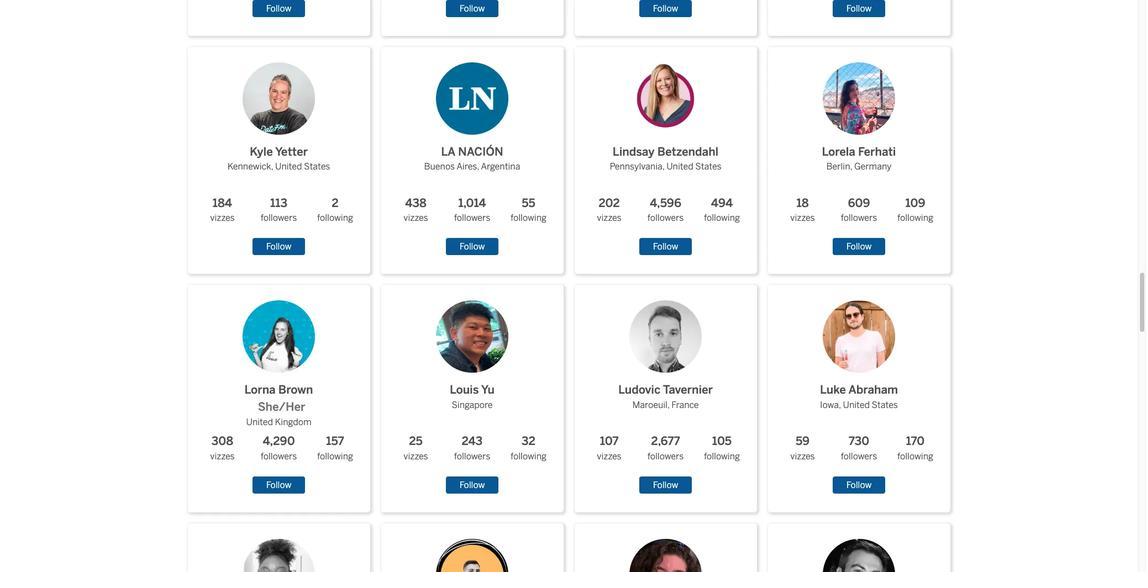 Task type: describe. For each thing, give the bounding box(es) containing it.
18 vizzes
[[791, 197, 815, 224]]

438 vizzes
[[404, 197, 428, 224]]

vizzes for 59
[[791, 452, 815, 462]]

berlin, germany
[[827, 162, 892, 172]]

france
[[672, 400, 699, 411]]

105
[[713, 435, 732, 449]]

followers for 2,677
[[648, 452, 684, 462]]

2,677
[[652, 435, 681, 449]]

202
[[599, 197, 620, 210]]

308 vizzes
[[210, 435, 235, 462]]

lindsay betzendahl
[[613, 145, 719, 158]]

32 following
[[511, 435, 547, 462]]

109 following
[[898, 197, 934, 224]]

states for abraham
[[872, 400, 899, 411]]

18
[[797, 197, 809, 210]]

she/her
[[258, 401, 306, 414]]

55 following
[[511, 197, 547, 224]]

tavernier
[[663, 384, 713, 397]]

buenos aires, argentina
[[424, 162, 521, 172]]

2 following
[[317, 197, 353, 224]]

vizzes for 25
[[404, 452, 428, 462]]

aires,
[[457, 162, 479, 172]]

following for 109
[[898, 213, 934, 224]]

113
[[270, 197, 288, 210]]

argentina
[[481, 162, 521, 172]]

vizzes for 184
[[210, 213, 235, 224]]

abraham
[[849, 384, 899, 397]]

4,596
[[650, 197, 682, 210]]

pennsylvania,
[[610, 162, 665, 172]]

kyle yetter link
[[228, 53, 330, 161]]

ferhati
[[859, 145, 897, 158]]

ludovic
[[619, 384, 661, 397]]

yu
[[482, 384, 495, 397]]

lorna
[[245, 384, 276, 397]]

avatar image for kyle yetter image
[[243, 62, 315, 135]]

107
[[600, 435, 619, 449]]

states for betzendahl
[[696, 162, 722, 172]]

luke
[[821, 384, 847, 397]]

avatar image for luke abraham image
[[823, 301, 896, 373]]

lindsay
[[613, 145, 655, 158]]

157 following
[[317, 435, 353, 462]]

following for 2
[[317, 213, 353, 224]]

4,596 followers
[[648, 197, 684, 224]]

iowa, united states
[[821, 400, 899, 411]]

59 vizzes
[[791, 435, 815, 462]]

vizzes for 107
[[597, 452, 622, 462]]

157
[[326, 435, 344, 449]]

184 vizzes
[[210, 197, 235, 224]]

32
[[522, 435, 536, 449]]

maroeuil,
[[633, 400, 670, 411]]

1,014 followers
[[454, 197, 491, 224]]

brown
[[279, 384, 313, 397]]

united kingdom
[[246, 417, 312, 428]]

109
[[906, 197, 926, 210]]

25 vizzes
[[404, 435, 428, 462]]

2,677 followers
[[648, 435, 684, 462]]

lorela ferhati
[[823, 145, 897, 158]]

609 followers
[[841, 197, 878, 224]]

kyle
[[250, 145, 273, 158]]

438
[[405, 197, 427, 210]]

113 followers
[[261, 197, 297, 224]]

following for 170
[[898, 452, 934, 462]]

243
[[462, 435, 483, 449]]

betzendahl
[[658, 145, 719, 158]]

states for yetter
[[304, 162, 330, 172]]

luke abraham
[[821, 384, 899, 397]]



Task type: locate. For each thing, give the bounding box(es) containing it.
united down yetter
[[275, 162, 302, 172]]

vizzes for 202
[[597, 213, 622, 224]]

followers down 4,290
[[261, 452, 297, 462]]

states down yetter
[[304, 162, 330, 172]]

1 horizontal spatial states
[[696, 162, 722, 172]]

nación
[[458, 145, 504, 158]]

lindsay betzendahl link
[[610, 53, 722, 161]]

vizzes
[[210, 213, 235, 224], [404, 213, 428, 224], [597, 213, 622, 224], [791, 213, 815, 224], [210, 452, 235, 462], [404, 452, 428, 462], [597, 452, 622, 462], [791, 452, 815, 462]]

4,290
[[263, 435, 295, 449]]

followers for 609
[[841, 213, 878, 224]]

united for yetter
[[275, 162, 302, 172]]

vizzes down the 308
[[210, 452, 235, 462]]

vizzes down 184
[[210, 213, 235, 224]]

4,290 followers
[[261, 435, 297, 462]]

louis yu link
[[427, 292, 518, 399]]

followers for 4,290
[[261, 452, 297, 462]]

pennsylvania, united states
[[610, 162, 722, 172]]

avatar image for ludovic tavernier image
[[630, 301, 702, 373]]

vizzes down 438
[[404, 213, 428, 224]]

la nación link
[[424, 53, 521, 161]]

vizzes down 18
[[791, 213, 815, 224]]

avatar image for lorela ferhati image
[[823, 62, 896, 135]]

vizzes down the 107
[[597, 452, 622, 462]]

louis
[[450, 384, 479, 397]]

followers for 1,014
[[454, 213, 491, 224]]

followers down 243
[[454, 452, 491, 462]]

ludovic tavernier
[[619, 384, 713, 397]]

berlin,
[[827, 162, 853, 172]]

494 following
[[704, 197, 740, 224]]

la nación
[[441, 145, 504, 158]]

kingdom
[[275, 417, 312, 428]]

following down 2
[[317, 213, 353, 224]]

following for 157
[[317, 452, 353, 462]]

united
[[275, 162, 302, 172], [667, 162, 694, 172], [844, 400, 870, 411], [246, 417, 273, 428]]

united for betzendahl
[[667, 162, 694, 172]]

vizzes for 308
[[210, 452, 235, 462]]

following for 32
[[511, 452, 547, 462]]

states down abraham
[[872, 400, 899, 411]]

avatar image for louis yu image
[[436, 301, 509, 373]]

maroeuil, france
[[633, 400, 699, 411]]

kyle yetter
[[250, 145, 308, 158]]

0 horizontal spatial states
[[304, 162, 330, 172]]

lorna brown she/her
[[245, 384, 313, 414]]

105 following
[[704, 435, 740, 462]]

vizzes down the "59"
[[791, 452, 815, 462]]

followers for 113
[[261, 213, 297, 224]]

170 following
[[898, 435, 934, 462]]

lorela
[[823, 145, 856, 158]]

following down "32"
[[511, 452, 547, 462]]

followers down 2,677
[[648, 452, 684, 462]]

followers down 4,596
[[648, 213, 684, 224]]

united down she/her
[[246, 417, 273, 428]]

170
[[907, 435, 925, 449]]

59
[[796, 435, 810, 449]]

followers down 609
[[841, 213, 878, 224]]

730
[[849, 435, 870, 449]]

germany
[[855, 162, 892, 172]]

united for abraham
[[844, 400, 870, 411]]

la
[[441, 145, 456, 158]]

25
[[409, 435, 423, 449]]

united down luke abraham
[[844, 400, 870, 411]]

1,014
[[459, 197, 486, 210]]

lorela ferhati link
[[815, 53, 905, 161]]

following
[[317, 213, 353, 224], [511, 213, 547, 224], [704, 213, 740, 224], [898, 213, 934, 224], [317, 452, 353, 462], [511, 452, 547, 462], [704, 452, 740, 462], [898, 452, 934, 462]]

followers
[[261, 213, 297, 224], [454, 213, 491, 224], [648, 213, 684, 224], [841, 213, 878, 224], [261, 452, 297, 462], [454, 452, 491, 462], [648, 452, 684, 462], [841, 452, 878, 462]]

followers down 113
[[261, 213, 297, 224]]

following down 494
[[704, 213, 740, 224]]

vizzes down 202
[[597, 213, 622, 224]]

iowa,
[[821, 400, 842, 411]]

following for 55
[[511, 213, 547, 224]]

243 followers
[[454, 435, 491, 462]]

kennewick, united states
[[228, 162, 330, 172]]

followers down 730
[[841, 452, 878, 462]]

following down 55
[[511, 213, 547, 224]]

vizzes for 438
[[404, 213, 428, 224]]

609
[[849, 197, 871, 210]]

following down 157 at bottom
[[317, 452, 353, 462]]

2
[[332, 197, 339, 210]]

followers for 4,596
[[648, 213, 684, 224]]

107 vizzes
[[597, 435, 622, 462]]

followers for 730
[[841, 452, 878, 462]]

following down the 105
[[704, 452, 740, 462]]

louis yu
[[450, 384, 495, 397]]

vizzes for 18
[[791, 213, 815, 224]]

followers down 1,014
[[454, 213, 491, 224]]

yetter
[[275, 145, 308, 158]]

494
[[712, 197, 733, 210]]

singapore
[[452, 400, 493, 411]]

55
[[522, 197, 536, 210]]

following for 105
[[704, 452, 740, 462]]

buenos
[[424, 162, 455, 172]]

kennewick,
[[228, 162, 273, 172]]

avatar image for la nación image
[[436, 62, 509, 135]]

730 followers
[[841, 435, 878, 462]]

followers for 243
[[454, 452, 491, 462]]

184
[[213, 197, 232, 210]]

ludovic tavernier link
[[619, 292, 713, 399]]

avatar image for lorna brown image
[[243, 301, 315, 373]]

following down "109"
[[898, 213, 934, 224]]

vizzes down 25 on the bottom left of the page
[[404, 452, 428, 462]]

2 horizontal spatial states
[[872, 400, 899, 411]]

follow button
[[253, 0, 305, 17], [446, 0, 499, 17], [640, 0, 693, 17], [833, 0, 886, 17], [253, 239, 305, 256], [446, 239, 499, 256], [640, 239, 693, 256], [833, 239, 886, 256], [253, 477, 305, 494], [446, 477, 499, 494], [640, 477, 693, 494], [833, 477, 886, 494]]

follow
[[266, 3, 292, 14], [460, 3, 485, 14], [653, 3, 679, 14], [847, 3, 872, 14], [266, 242, 292, 252], [460, 242, 485, 252], [653, 242, 679, 252], [847, 242, 872, 252], [266, 481, 292, 491], [460, 481, 485, 491], [653, 481, 679, 491], [847, 481, 872, 491]]

states down betzendahl
[[696, 162, 722, 172]]

following down the 170
[[898, 452, 934, 462]]

308
[[212, 435, 233, 449]]

united down betzendahl
[[667, 162, 694, 172]]

avatar image for lindsay betzendahl image
[[630, 62, 702, 135]]

states
[[304, 162, 330, 172], [696, 162, 722, 172], [872, 400, 899, 411]]

202 vizzes
[[597, 197, 622, 224]]

following for 494
[[704, 213, 740, 224]]

luke abraham link
[[815, 292, 905, 399]]



Task type: vqa. For each thing, say whether or not it's contained in the screenshot.
Luke
yes



